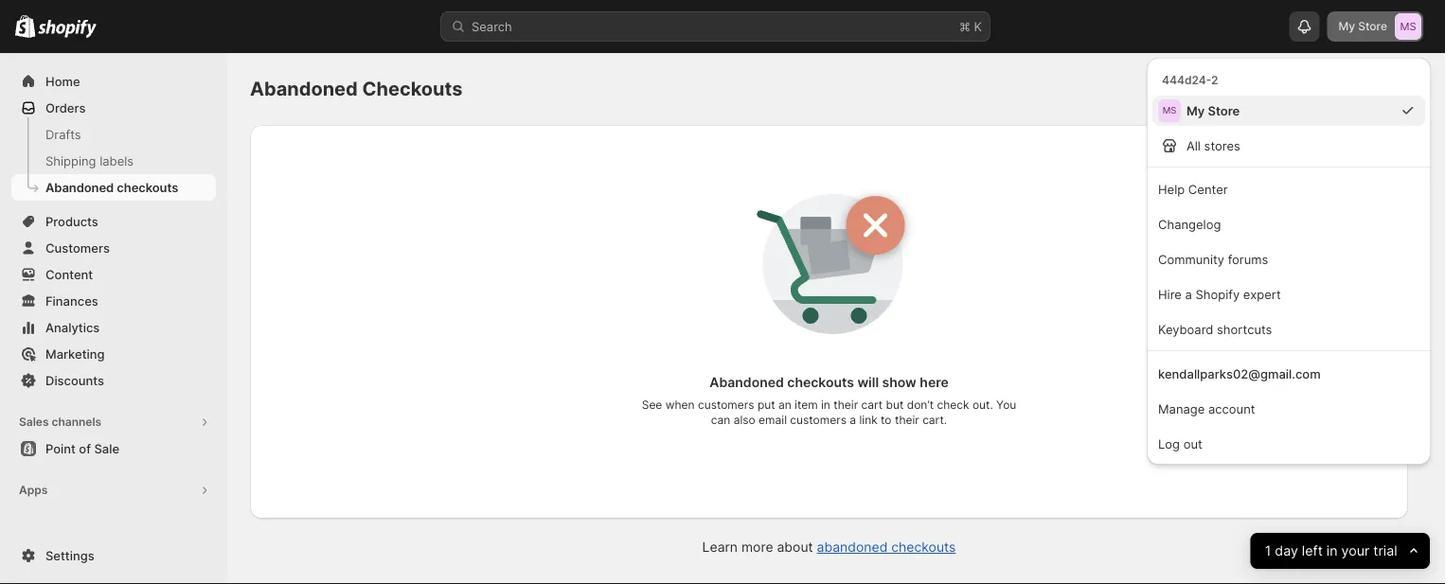 Task type: locate. For each thing, give the bounding box(es) containing it.
2 horizontal spatial checkouts
[[891, 539, 956, 555]]

abandoned inside abandoned checkouts link
[[45, 180, 114, 195]]

checkouts inside abandoned checkouts will show here see when customers put an item in their cart but don't check out. you can also email customers a link to their cart.
[[787, 375, 854, 391]]

2 horizontal spatial abandoned
[[710, 375, 784, 391]]

1 horizontal spatial my store
[[1339, 19, 1387, 33]]

day
[[1275, 543, 1298, 559]]

will
[[857, 375, 879, 391]]

0 vertical spatial abandoned
[[250, 77, 358, 100]]

0 vertical spatial their
[[834, 398, 858, 412]]

checkouts right abandoned
[[891, 539, 956, 555]]

customers link
[[11, 235, 216, 261]]

1 vertical spatial my
[[1187, 103, 1205, 118]]

their
[[834, 398, 858, 412], [895, 413, 919, 427]]

my store inside menu
[[1187, 103, 1240, 118]]

in inside dropdown button
[[1327, 543, 1338, 559]]

checkouts up 'item'
[[787, 375, 854, 391]]

more
[[741, 539, 773, 555]]

1 day left in your trial button
[[1251, 533, 1430, 569]]

0 horizontal spatial abandoned
[[45, 180, 114, 195]]

0 vertical spatial checkouts
[[117, 180, 178, 195]]

marketing
[[45, 347, 105, 361]]

checkouts
[[117, 180, 178, 195], [787, 375, 854, 391], [891, 539, 956, 555]]

customers
[[698, 398, 754, 412], [790, 413, 847, 427]]

1 vertical spatial checkouts
[[787, 375, 854, 391]]

1 horizontal spatial checkouts
[[787, 375, 854, 391]]

products
[[45, 214, 98, 229]]

0 horizontal spatial customers
[[698, 398, 754, 412]]

help center link
[[1153, 173, 1425, 205]]

their left cart
[[834, 398, 858, 412]]

check
[[937, 398, 969, 412]]

shopify image
[[15, 15, 35, 38], [38, 19, 97, 38]]

an
[[778, 398, 791, 412]]

email
[[759, 413, 787, 427]]

shortcuts
[[1217, 322, 1272, 337]]

hire a shopify expert
[[1158, 287, 1281, 302]]

abandoned checkouts
[[45, 180, 178, 195]]

⌘ k
[[959, 19, 982, 34]]

1 vertical spatial store
[[1208, 103, 1240, 118]]

help center
[[1158, 182, 1228, 197]]

my store image
[[1395, 13, 1422, 40], [1158, 99, 1181, 122]]

my
[[1339, 19, 1355, 33], [1187, 103, 1205, 118]]

content link
[[11, 261, 216, 288]]

1 horizontal spatial a
[[1185, 287, 1192, 302]]

2 vertical spatial abandoned
[[710, 375, 784, 391]]

shipping labels
[[45, 153, 134, 168]]

abandoned inside abandoned checkouts will show here see when customers put an item in their cart but don't check out. you can also email customers a link to their cart.
[[710, 375, 784, 391]]

0 horizontal spatial store
[[1208, 103, 1240, 118]]

0 horizontal spatial my store
[[1187, 103, 1240, 118]]

0 horizontal spatial in
[[821, 398, 830, 412]]

abandoned checkouts link
[[817, 539, 956, 555]]

444d24-2
[[1162, 73, 1218, 87]]

link
[[859, 413, 878, 427]]

1 vertical spatial customers
[[790, 413, 847, 427]]

1 horizontal spatial my store image
[[1395, 13, 1422, 40]]

customers up can
[[698, 398, 754, 412]]

also
[[734, 413, 756, 427]]

manage account link
[[1153, 393, 1425, 424]]

drafts link
[[11, 121, 216, 148]]

0 vertical spatial my store
[[1339, 19, 1387, 33]]

abandoned for abandoned checkouts
[[45, 180, 114, 195]]

0 horizontal spatial checkouts
[[117, 180, 178, 195]]

all stores link
[[1153, 130, 1425, 161]]

0 vertical spatial my
[[1339, 19, 1355, 33]]

1 horizontal spatial abandoned
[[250, 77, 358, 100]]

learn more about abandoned checkouts
[[702, 539, 956, 555]]

kendallparks02@gmail.com
[[1158, 367, 1321, 381]]

manage account
[[1158, 402, 1255, 416]]

1 horizontal spatial their
[[895, 413, 919, 427]]

finances link
[[11, 288, 216, 314]]

a
[[1185, 287, 1192, 302], [850, 413, 856, 427]]

in right left
[[1327, 543, 1338, 559]]

labels
[[100, 153, 134, 168]]

sales channels
[[19, 415, 101, 429]]

log
[[1158, 437, 1180, 451]]

0 horizontal spatial a
[[850, 413, 856, 427]]

can
[[711, 413, 730, 427]]

but
[[886, 398, 904, 412]]

analytics link
[[11, 314, 216, 341]]

menu
[[1147, 58, 1431, 465]]

0 vertical spatial store
[[1358, 19, 1387, 33]]

checkouts
[[362, 77, 463, 100]]

keyboard shortcuts
[[1158, 322, 1272, 337]]

learn
[[702, 539, 738, 555]]

settings link
[[11, 543, 216, 569]]

point of sale
[[45, 441, 119, 456]]

show
[[882, 375, 917, 391]]

cart.
[[923, 413, 947, 427]]

in right 'item'
[[821, 398, 830, 412]]

0 vertical spatial a
[[1185, 287, 1192, 302]]

1 vertical spatial a
[[850, 413, 856, 427]]

shipping labels link
[[11, 148, 216, 174]]

item
[[795, 398, 818, 412]]

0 vertical spatial in
[[821, 398, 830, 412]]

put
[[758, 398, 775, 412]]

see
[[642, 398, 662, 412]]

left
[[1302, 543, 1323, 559]]

manage
[[1158, 402, 1205, 416]]

discounts link
[[11, 367, 216, 394]]

1 horizontal spatial store
[[1358, 19, 1387, 33]]

1 vertical spatial abandoned
[[45, 180, 114, 195]]

sale
[[94, 441, 119, 456]]

1 horizontal spatial in
[[1327, 543, 1338, 559]]

store
[[1358, 19, 1387, 33], [1208, 103, 1240, 118]]

marketing link
[[11, 341, 216, 367]]

abandoned checkouts will show here see when customers put an item in their cart but don't check out. you can also email customers a link to their cart.
[[642, 375, 1016, 427]]

forums
[[1228, 252, 1268, 267]]

1 horizontal spatial my
[[1339, 19, 1355, 33]]

checkouts down labels
[[117, 180, 178, 195]]

log out
[[1158, 437, 1202, 451]]

point of sale link
[[11, 436, 216, 462]]

search
[[472, 19, 512, 34]]

checkouts for abandoned checkouts
[[117, 180, 178, 195]]

1 vertical spatial my store image
[[1158, 99, 1181, 122]]

0 horizontal spatial my store image
[[1158, 99, 1181, 122]]

1 vertical spatial in
[[1327, 543, 1338, 559]]

a left link at the right of the page
[[850, 413, 856, 427]]

customers down 'item'
[[790, 413, 847, 427]]

their down but
[[895, 413, 919, 427]]

settings
[[45, 548, 94, 563]]

a right hire
[[1185, 287, 1192, 302]]

0 vertical spatial my store image
[[1395, 13, 1422, 40]]

0 vertical spatial customers
[[698, 398, 754, 412]]

abandoned
[[817, 539, 888, 555]]

center
[[1188, 182, 1228, 197]]

1 vertical spatial my store
[[1187, 103, 1240, 118]]



Task type: vqa. For each thing, say whether or not it's contained in the screenshot.
top Abandoned
yes



Task type: describe. For each thing, give the bounding box(es) containing it.
here
[[920, 375, 949, 391]]

all
[[1187, 138, 1201, 153]]

⌘
[[959, 19, 971, 34]]

0 horizontal spatial their
[[834, 398, 858, 412]]

your
[[1342, 543, 1370, 559]]

content
[[45, 267, 93, 282]]

menu containing my store
[[1147, 58, 1431, 465]]

checkouts for abandoned checkouts will show here see when customers put an item in their cart but don't check out. you can also email customers a link to their cart.
[[787, 375, 854, 391]]

home
[[45, 74, 80, 89]]

my store image for my store
[[1395, 13, 1422, 40]]

customers
[[45, 241, 110, 255]]

1 day left in your trial
[[1265, 543, 1398, 559]]

drafts
[[45, 127, 81, 142]]

help
[[1158, 182, 1185, 197]]

to
[[881, 413, 892, 427]]

apps
[[19, 483, 48, 497]]

k
[[974, 19, 982, 34]]

a inside abandoned checkouts will show here see when customers put an item in their cart but don't check out. you can also email customers a link to their cart.
[[850, 413, 856, 427]]

sales channels button
[[11, 409, 216, 436]]

1 horizontal spatial customers
[[790, 413, 847, 427]]

keyboard
[[1158, 322, 1214, 337]]

point
[[45, 441, 76, 456]]

in inside abandoned checkouts will show here see when customers put an item in their cart but don't check out. you can also email customers a link to their cart.
[[821, 398, 830, 412]]

community
[[1158, 252, 1225, 267]]

shopify
[[1196, 287, 1240, 302]]

0 horizontal spatial my
[[1187, 103, 1205, 118]]

hire
[[1158, 287, 1182, 302]]

hire a shopify expert link
[[1153, 278, 1425, 310]]

orders link
[[11, 95, 216, 121]]

log out button
[[1153, 428, 1425, 459]]

products link
[[11, 208, 216, 235]]

analytics
[[45, 320, 100, 335]]

cart
[[861, 398, 883, 412]]

finances
[[45, 294, 98, 308]]

about
[[777, 539, 813, 555]]

abandoned checkouts
[[250, 77, 463, 100]]

2 vertical spatial checkouts
[[891, 539, 956, 555]]

0 horizontal spatial shopify image
[[15, 15, 35, 38]]

stores
[[1204, 138, 1240, 153]]

trial
[[1374, 543, 1398, 559]]

out.
[[973, 398, 993, 412]]

out
[[1183, 437, 1202, 451]]

orders
[[45, 100, 86, 115]]

account
[[1208, 402, 1255, 416]]

shipping
[[45, 153, 96, 168]]

channels
[[52, 415, 101, 429]]

my store image for 444d24-2
[[1158, 99, 1181, 122]]

abandoned checkouts link
[[11, 174, 216, 201]]

1
[[1265, 543, 1271, 559]]

changelog
[[1158, 217, 1221, 232]]

community forums link
[[1153, 243, 1425, 275]]

444d24-
[[1162, 73, 1211, 87]]

2
[[1211, 73, 1218, 87]]

of
[[79, 441, 91, 456]]

keyboard shortcuts button
[[1153, 313, 1425, 345]]

you
[[996, 398, 1016, 412]]

1 vertical spatial their
[[895, 413, 919, 427]]

don't
[[907, 398, 934, 412]]

community forums
[[1158, 252, 1268, 267]]

when
[[666, 398, 695, 412]]

a inside the hire a shopify expert link
[[1185, 287, 1192, 302]]

all stores
[[1187, 138, 1240, 153]]

home link
[[11, 68, 216, 95]]

abandoned for abandoned checkouts
[[250, 77, 358, 100]]

1 horizontal spatial shopify image
[[38, 19, 97, 38]]

point of sale button
[[0, 436, 227, 462]]

discounts
[[45, 373, 104, 388]]

apps button
[[11, 477, 216, 504]]



